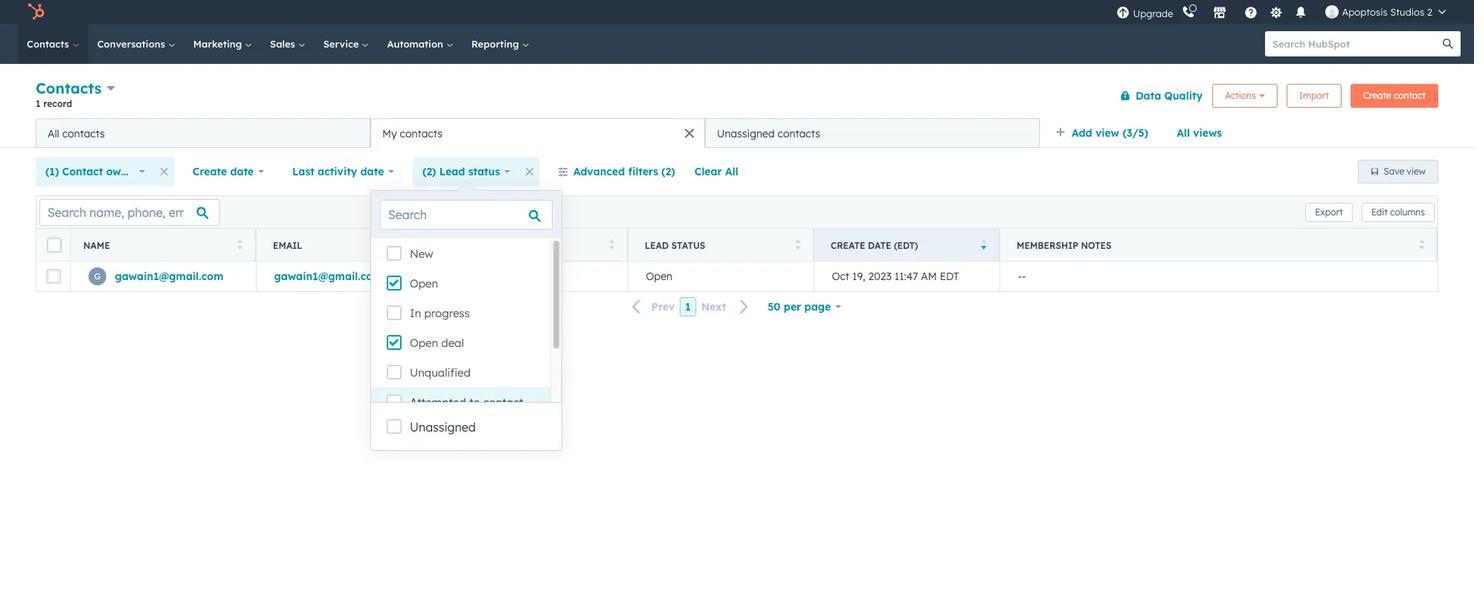 Task type: describe. For each thing, give the bounding box(es) containing it.
date inside popup button
[[230, 165, 254, 179]]

1 - from the left
[[1018, 270, 1022, 283]]

1 button
[[680, 298, 696, 317]]

(3/5)
[[1123, 126, 1149, 140]]

upgrade image
[[1117, 6, 1130, 20]]

all views
[[1177, 126, 1223, 140]]

menu containing apoptosis studios 2
[[1116, 0, 1457, 24]]

1 horizontal spatial lead
[[645, 240, 669, 251]]

sales
[[270, 38, 298, 50]]

contacts banner
[[36, 76, 1439, 118]]

last activity date button
[[283, 157, 404, 187]]

all contacts
[[48, 127, 105, 140]]

oct 19, 2023 11:47 am edt
[[832, 270, 959, 283]]

press to sort. image for lead status
[[795, 239, 801, 250]]

views
[[1194, 126, 1223, 140]]

export
[[1315, 206, 1343, 218]]

actions
[[1225, 90, 1256, 101]]

pagination navigation
[[623, 297, 758, 317]]

edit columns button
[[1362, 203, 1435, 222]]

owner
[[106, 165, 138, 179]]

unqualified
[[410, 366, 471, 380]]

(1) contact owner
[[45, 165, 138, 179]]

apoptosis studios 2
[[1343, 6, 1433, 18]]

11:47
[[895, 270, 918, 283]]

1 record
[[36, 98, 72, 109]]

notes
[[1081, 240, 1112, 251]]

number
[[494, 240, 534, 251]]

sales link
[[261, 24, 314, 64]]

open deal
[[410, 336, 464, 350]]

unassigned contacts
[[717, 127, 821, 140]]

hubspot image
[[27, 3, 45, 21]]

notifications image
[[1295, 7, 1308, 20]]

settings link
[[1267, 4, 1286, 20]]

help image
[[1245, 7, 1258, 20]]

attempted
[[410, 396, 466, 410]]

automation link
[[378, 24, 463, 64]]

create for create date (edt)
[[831, 240, 866, 251]]

edit columns
[[1372, 206, 1426, 218]]

all contacts button
[[36, 118, 371, 148]]

lead status
[[645, 240, 706, 251]]

actions button
[[1213, 84, 1278, 108]]

2
[[1428, 6, 1433, 18]]

search image
[[1443, 39, 1454, 49]]

(1) contact owner button
[[36, 157, 155, 187]]

gawain1@gmail.com button
[[256, 262, 442, 292]]

oct
[[832, 270, 850, 283]]

clear
[[695, 165, 722, 179]]

create contact
[[1364, 90, 1426, 101]]

attempted to contact
[[410, 396, 523, 410]]

deal
[[441, 336, 464, 350]]

contacts inside contacts popup button
[[36, 79, 102, 97]]

clear all button
[[685, 157, 748, 187]]

list box containing new
[[371, 239, 561, 417]]

1 for 1
[[685, 301, 691, 314]]

hubspot link
[[18, 3, 56, 21]]

Search HubSpot search field
[[1266, 31, 1448, 57]]

Search search field
[[380, 200, 553, 230]]

all for all contacts
[[48, 127, 59, 140]]

studios
[[1391, 6, 1425, 18]]

filters
[[628, 165, 658, 179]]

view for save
[[1407, 166, 1426, 177]]

prev
[[652, 301, 675, 314]]

press to sort. element for email
[[423, 239, 429, 252]]

import button
[[1287, 84, 1342, 108]]

contacts for my contacts
[[400, 127, 443, 140]]

edit
[[1372, 206, 1388, 218]]

contact inside create contact button
[[1394, 90, 1426, 101]]

conversations link
[[88, 24, 184, 64]]

columns
[[1391, 206, 1426, 218]]

page
[[805, 301, 831, 314]]

gawain1@gmail.com link inside button
[[274, 270, 383, 283]]

2 - from the left
[[1022, 270, 1026, 283]]

calling icon image
[[1183, 6, 1196, 19]]

in progress
[[410, 307, 470, 321]]

advanced filters (2)
[[574, 165, 675, 179]]

membership notes
[[1017, 240, 1112, 251]]

contacts for unassigned contacts
[[778, 127, 821, 140]]

prev button
[[623, 298, 680, 317]]

descending sort. press to sort ascending. image
[[981, 239, 987, 250]]

open down new
[[410, 277, 438, 291]]

help button
[[1239, 0, 1264, 24]]

view for add
[[1096, 126, 1120, 140]]

email
[[273, 240, 303, 251]]

open left deal
[[410, 336, 438, 350]]

new
[[410, 247, 433, 261]]

advanced filters (2) button
[[548, 157, 685, 187]]

name
[[83, 240, 110, 251]]

gawain1@gmail.com inside gawain1@gmail.com button
[[274, 270, 383, 283]]

(2) lead status button
[[413, 157, 520, 187]]

tara schultz image
[[1326, 5, 1340, 19]]

create for create date
[[193, 165, 227, 179]]

1 press to sort. element from the left
[[237, 239, 243, 252]]

next button
[[696, 298, 758, 317]]

(1)
[[45, 165, 59, 179]]

record
[[43, 98, 72, 109]]

membership
[[1017, 240, 1079, 251]]

data quality
[[1136, 89, 1203, 102]]

save view button
[[1358, 160, 1439, 184]]



Task type: locate. For each thing, give the bounding box(es) containing it.
2 press to sort. image from the left
[[423, 239, 429, 250]]

status
[[672, 240, 706, 251]]

all left views
[[1177, 126, 1190, 140]]

1 horizontal spatial gawain1@gmail.com
[[274, 270, 383, 283]]

contacts up contact
[[62, 127, 105, 140]]

1 date from the left
[[230, 165, 254, 179]]

50 per page
[[768, 301, 831, 314]]

0 vertical spatial create
[[1364, 90, 1392, 101]]

1 gawain1@gmail.com from the left
[[115, 270, 224, 283]]

upgrade
[[1133, 7, 1174, 19]]

all views link
[[1167, 118, 1232, 148]]

view inside popup button
[[1096, 126, 1120, 140]]

my
[[382, 127, 397, 140]]

2 date from the left
[[360, 165, 384, 179]]

1 contacts from the left
[[62, 127, 105, 140]]

view inside button
[[1407, 166, 1426, 177]]

in
[[410, 307, 421, 321]]

import
[[1300, 90, 1329, 101]]

create
[[1364, 90, 1392, 101], [193, 165, 227, 179], [831, 240, 866, 251]]

all for all views
[[1177, 126, 1190, 140]]

1 horizontal spatial all
[[725, 165, 739, 179]]

data quality button
[[1111, 81, 1204, 110]]

press to sort. image left email in the top left of the page
[[237, 239, 243, 250]]

1 inside contacts banner
[[36, 98, 41, 109]]

1 horizontal spatial gawain1@gmail.com link
[[274, 270, 383, 283]]

create down all contacts button
[[193, 165, 227, 179]]

status
[[468, 165, 500, 179]]

search button
[[1436, 31, 1461, 57]]

2 (2) from the left
[[662, 165, 675, 179]]

date right activity
[[360, 165, 384, 179]]

3 contacts from the left
[[778, 127, 821, 140]]

date
[[230, 165, 254, 179], [360, 165, 384, 179]]

2 gawain1@gmail.com from the left
[[274, 270, 383, 283]]

(edt)
[[894, 240, 918, 251]]

0 horizontal spatial contacts
[[62, 127, 105, 140]]

phone number
[[459, 240, 534, 251]]

5 press to sort. element from the left
[[1419, 239, 1425, 252]]

all inside button
[[725, 165, 739, 179]]

lead left status
[[645, 240, 669, 251]]

0 vertical spatial lead
[[440, 165, 465, 179]]

contacts for all contacts
[[62, 127, 105, 140]]

add view (3/5)
[[1072, 126, 1149, 140]]

last activity date
[[292, 165, 384, 179]]

contact down "search hubspot" search field on the top right of the page
[[1394, 90, 1426, 101]]

apoptosis
[[1343, 6, 1388, 18]]

3 press to sort. element from the left
[[609, 239, 615, 252]]

1 vertical spatial 1
[[685, 301, 691, 314]]

2 horizontal spatial all
[[1177, 126, 1190, 140]]

2 horizontal spatial contacts
[[778, 127, 821, 140]]

1 press to sort. image from the left
[[237, 239, 243, 250]]

create date (edt)
[[831, 240, 918, 251]]

press to sort. element for phone number
[[609, 239, 615, 252]]

--
[[1018, 270, 1026, 283]]

0 horizontal spatial all
[[48, 127, 59, 140]]

create left date
[[831, 240, 866, 251]]

contact right to
[[483, 396, 523, 410]]

activity
[[318, 165, 357, 179]]

Search name, phone, email addresses, or company search field
[[39, 199, 220, 226]]

am
[[921, 270, 937, 283]]

my contacts
[[382, 127, 443, 140]]

create inside button
[[1364, 90, 1392, 101]]

(2) inside button
[[662, 165, 675, 179]]

2 press to sort. element from the left
[[423, 239, 429, 252]]

1 vertical spatial view
[[1407, 166, 1426, 177]]

press to sort. element left email in the top left of the page
[[237, 239, 243, 252]]

notifications button
[[1289, 0, 1314, 24]]

create date button
[[183, 157, 274, 187]]

marketplaces image
[[1214, 7, 1227, 20]]

open
[[646, 270, 673, 283], [410, 277, 438, 291], [410, 336, 438, 350]]

press to sort. element for lead status
[[795, 239, 801, 252]]

edt
[[940, 270, 959, 283]]

data
[[1136, 89, 1162, 102]]

0 vertical spatial contact
[[1394, 90, 1426, 101]]

descending sort. press to sort ascending. element
[[981, 239, 987, 252]]

press to sort. element for membership notes
[[1419, 239, 1425, 252]]

contacts button
[[36, 77, 115, 99]]

all inside button
[[48, 127, 59, 140]]

2 horizontal spatial create
[[1364, 90, 1392, 101]]

4 press to sort. element from the left
[[795, 239, 801, 252]]

1 (2) from the left
[[423, 165, 436, 179]]

(2) down my contacts at the top of page
[[423, 165, 436, 179]]

unassigned down contacts banner
[[717, 127, 775, 140]]

all down 1 record
[[48, 127, 59, 140]]

contacts up record
[[36, 79, 102, 97]]

(2) right the filters
[[662, 165, 675, 179]]

unassigned contacts button
[[705, 118, 1040, 148]]

1 left record
[[36, 98, 41, 109]]

list box
[[371, 239, 561, 417]]

create inside popup button
[[193, 165, 227, 179]]

1 horizontal spatial create
[[831, 240, 866, 251]]

unassigned inside button
[[717, 127, 775, 140]]

1 horizontal spatial view
[[1407, 166, 1426, 177]]

0 horizontal spatial unassigned
[[410, 420, 476, 435]]

0 horizontal spatial date
[[230, 165, 254, 179]]

3 press to sort. image from the left
[[609, 239, 615, 250]]

gawain1@gmail.com
[[115, 270, 224, 283], [274, 270, 383, 283]]

2023
[[869, 270, 892, 283]]

gawain1@gmail.com link
[[115, 270, 224, 283], [274, 270, 383, 283]]

0 vertical spatial contacts
[[27, 38, 72, 50]]

progress
[[424, 307, 470, 321]]

0 horizontal spatial contact
[[483, 396, 523, 410]]

view
[[1096, 126, 1120, 140], [1407, 166, 1426, 177]]

5 press to sort. image from the left
[[1419, 239, 1425, 250]]

2 gawain1@gmail.com link from the left
[[274, 270, 383, 283]]

clear all
[[695, 165, 739, 179]]

open inside button
[[646, 270, 673, 283]]

1 vertical spatial contacts
[[36, 79, 102, 97]]

0 horizontal spatial lead
[[440, 165, 465, 179]]

press to sort. image down 'columns'
[[1419, 239, 1425, 250]]

automation
[[387, 38, 446, 50]]

contacts down hubspot link
[[27, 38, 72, 50]]

reporting
[[472, 38, 522, 50]]

press to sort. element left lead status
[[609, 239, 615, 252]]

service
[[323, 38, 362, 50]]

1 vertical spatial contact
[[483, 396, 523, 410]]

reporting link
[[463, 24, 538, 64]]

1 horizontal spatial contacts
[[400, 127, 443, 140]]

date down all contacts button
[[230, 165, 254, 179]]

contact inside list box
[[483, 396, 523, 410]]

date
[[868, 240, 892, 251]]

press to sort. image for email
[[423, 239, 429, 250]]

0 horizontal spatial gawain1@gmail.com link
[[115, 270, 224, 283]]

add
[[1072, 126, 1093, 140]]

press to sort. image left phone
[[423, 239, 429, 250]]

marketplaces button
[[1205, 0, 1236, 24]]

0 horizontal spatial gawain1@gmail.com
[[115, 270, 224, 283]]

all right clear
[[725, 165, 739, 179]]

apoptosis studios 2 button
[[1317, 0, 1455, 24]]

1 right prev on the left
[[685, 301, 691, 314]]

1 horizontal spatial 1
[[685, 301, 691, 314]]

quality
[[1165, 89, 1203, 102]]

next
[[702, 301, 726, 314]]

-
[[1018, 270, 1022, 283], [1022, 270, 1026, 283]]

last
[[292, 165, 315, 179]]

calling icon button
[[1177, 2, 1202, 22]]

save
[[1384, 166, 1405, 177]]

0 horizontal spatial view
[[1096, 126, 1120, 140]]

contacts inside contacts link
[[27, 38, 72, 50]]

(2) inside dropdown button
[[423, 165, 436, 179]]

save view
[[1384, 166, 1426, 177]]

1 vertical spatial create
[[193, 165, 227, 179]]

unassigned for unassigned
[[410, 420, 476, 435]]

lead left 'status'
[[440, 165, 465, 179]]

19,
[[853, 270, 866, 283]]

1 horizontal spatial date
[[360, 165, 384, 179]]

lead
[[440, 165, 465, 179], [645, 240, 669, 251]]

marketing link
[[184, 24, 261, 64]]

contacts down contacts banner
[[778, 127, 821, 140]]

press to sort. image
[[237, 239, 243, 250], [423, 239, 429, 250], [609, 239, 615, 250], [795, 239, 801, 250], [1419, 239, 1425, 250]]

1 horizontal spatial contact
[[1394, 90, 1426, 101]]

lead inside dropdown button
[[440, 165, 465, 179]]

press to sort. element
[[237, 239, 243, 252], [423, 239, 429, 252], [609, 239, 615, 252], [795, 239, 801, 252], [1419, 239, 1425, 252]]

add view (3/5) button
[[1046, 118, 1167, 148]]

date inside popup button
[[360, 165, 384, 179]]

create date
[[193, 165, 254, 179]]

2 vertical spatial create
[[831, 240, 866, 251]]

50 per page button
[[758, 292, 851, 322]]

create contact button
[[1351, 84, 1439, 108]]

0 horizontal spatial 1
[[36, 98, 41, 109]]

unassigned down attempted
[[410, 420, 476, 435]]

press to sort. image left lead status
[[609, 239, 615, 250]]

press to sort. image up 50 per page
[[795, 239, 801, 250]]

contacts
[[62, 127, 105, 140], [400, 127, 443, 140], [778, 127, 821, 140]]

export button
[[1306, 203, 1353, 222]]

(2)
[[423, 165, 436, 179], [662, 165, 675, 179]]

open up prev on the left
[[646, 270, 673, 283]]

1 for 1 record
[[36, 98, 41, 109]]

press to sort. image for membership notes
[[1419, 239, 1425, 250]]

view right the save
[[1407, 166, 1426, 177]]

1 inside 'button'
[[685, 301, 691, 314]]

1 vertical spatial lead
[[645, 240, 669, 251]]

4 press to sort. image from the left
[[795, 239, 801, 250]]

press to sort. element left phone
[[423, 239, 429, 252]]

create down "search hubspot" search field on the top right of the page
[[1364, 90, 1392, 101]]

press to sort. element up 50 per page
[[795, 239, 801, 252]]

settings image
[[1270, 6, 1283, 20]]

0 horizontal spatial create
[[193, 165, 227, 179]]

create for create contact
[[1364, 90, 1392, 101]]

0 vertical spatial unassigned
[[717, 127, 775, 140]]

0 vertical spatial view
[[1096, 126, 1120, 140]]

press to sort. image for phone number
[[609, 239, 615, 250]]

marketing
[[193, 38, 245, 50]]

2 contacts from the left
[[400, 127, 443, 140]]

50
[[768, 301, 781, 314]]

1 gawain1@gmail.com link from the left
[[115, 270, 224, 283]]

0 vertical spatial 1
[[36, 98, 41, 109]]

1 horizontal spatial (2)
[[662, 165, 675, 179]]

conversations
[[97, 38, 168, 50]]

view right add
[[1096, 126, 1120, 140]]

contact
[[62, 165, 103, 179]]

press to sort. element down 'columns'
[[1419, 239, 1425, 252]]

advanced
[[574, 165, 625, 179]]

0 horizontal spatial (2)
[[423, 165, 436, 179]]

1
[[36, 98, 41, 109], [685, 301, 691, 314]]

1 horizontal spatial unassigned
[[717, 127, 775, 140]]

unassigned for unassigned contacts
[[717, 127, 775, 140]]

contacts right my
[[400, 127, 443, 140]]

1 vertical spatial unassigned
[[410, 420, 476, 435]]

menu
[[1116, 0, 1457, 24]]



Task type: vqa. For each thing, say whether or not it's contained in the screenshot.
Clear
yes



